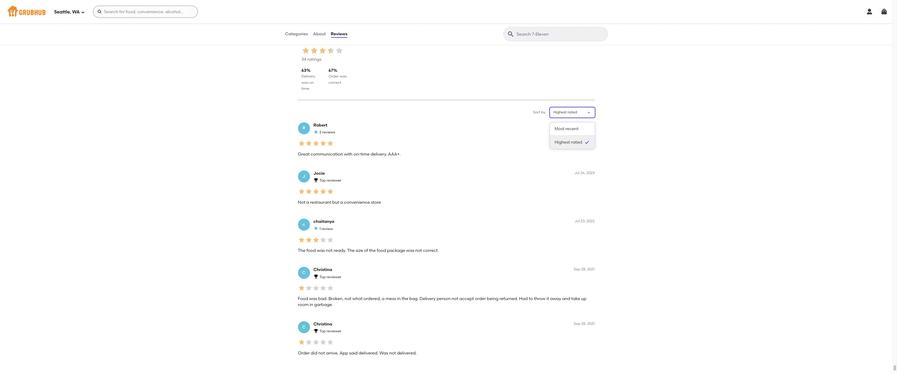 Task type: describe. For each thing, give the bounding box(es) containing it.
2 food from the left
[[377, 248, 386, 253]]

order
[[475, 296, 486, 302]]

1 horizontal spatial a
[[340, 200, 343, 205]]

great communication with on-time delivery. aaa+.
[[298, 152, 401, 157]]

garbage.
[[314, 303, 333, 308]]

check icon image
[[584, 140, 590, 146]]

eleven
[[352, 37, 375, 46]]

great
[[298, 152, 310, 157]]

not right "person"
[[452, 296, 459, 302]]

1 the from the left
[[298, 248, 306, 253]]

main navigation navigation
[[0, 0, 893, 23]]

seattle, wa
[[54, 9, 80, 15]]

room
[[298, 303, 309, 308]]

not left "what"
[[345, 296, 352, 302]]

up
[[582, 296, 587, 302]]

67 order was correct
[[329, 68, 347, 85]]

throw
[[534, 296, 546, 302]]

and
[[563, 296, 571, 302]]

reviewer for arrive.
[[327, 329, 342, 334]]

trophy icon image for restaurant
[[314, 178, 318, 183]]

broken,
[[329, 296, 344, 302]]

sep 28, 2021 for order did not arrive. app said delivered. was not delivered.
[[574, 322, 595, 326]]

2 the from the left
[[347, 248, 355, 253]]

a inside food was bad. broken, not what  ordered, a mess in the bag. delivery person not accept order being returned. had to throw it away and take up room in garbage.
[[382, 296, 385, 302]]

food was bad. broken, not what  ordered, a mess in the bag. delivery person not accept order being returned. had to throw it away and take up room in garbage.
[[298, 296, 587, 308]]

recent
[[566, 126, 579, 131]]

the inside food was bad. broken, not what  ordered, a mess in the bag. delivery person not accept order being returned. had to throw it away and take up room in garbage.
[[402, 296, 409, 302]]

1 delivered. from the left
[[359, 351, 379, 356]]

top for bad.
[[320, 275, 326, 279]]

aug
[[574, 123, 581, 127]]

was right package
[[406, 248, 415, 253]]

ratings
[[308, 57, 322, 62]]

reviewer for broken,
[[327, 275, 342, 279]]

0 horizontal spatial svg image
[[81, 10, 85, 14]]

sort
[[534, 110, 541, 114]]

of
[[364, 248, 368, 253]]

most
[[555, 126, 565, 131]]

delivery.
[[371, 152, 387, 157]]

34
[[302, 57, 307, 62]]

0 horizontal spatial a
[[307, 200, 309, 205]]

Search 7-Eleven search field
[[516, 31, 606, 37]]

reviews
[[323, 130, 335, 135]]

16,
[[582, 123, 586, 127]]

to
[[529, 296, 533, 302]]

time for on-
[[361, 152, 370, 157]]

size
[[356, 248, 363, 253]]

delivery inside food was bad. broken, not what  ordered, a mess in the bag. delivery person not accept order being returned. had to throw it away and take up room in garbage.
[[420, 296, 436, 302]]

7-
[[345, 37, 352, 46]]

app
[[340, 351, 348, 356]]

sep for order did not arrive. app said delivered. was not delivered.
[[574, 322, 581, 326]]

67
[[329, 68, 333, 73]]

not a restaurant but a convenience store
[[298, 200, 381, 205]]

by:
[[542, 110, 547, 114]]

not right did
[[319, 351, 325, 356]]

top for not
[[320, 329, 326, 334]]

bag.
[[410, 296, 419, 302]]

being
[[487, 296, 499, 302]]

categories
[[285, 31, 308, 36]]

magnifying glass icon image
[[507, 31, 515, 38]]

2023 for store
[[587, 171, 595, 175]]

rated inside field
[[568, 110, 577, 114]]

j
[[303, 174, 305, 179]]

top reviewer for arrive.
[[320, 329, 342, 334]]

was for correct
[[340, 74, 347, 79]]

aaa+.
[[388, 152, 401, 157]]

highest rated option
[[550, 136, 595, 149]]

sort by:
[[534, 110, 547, 114]]

1 review
[[320, 227, 333, 231]]

jocie
[[314, 171, 325, 176]]

sep 28, 2021 for food was bad. broken, not what  ordered, a mess in the bag. delivery person not accept order being returned. had to throw it away and take up room in garbage.
[[574, 267, 595, 272]]

time for on
[[302, 87, 310, 91]]

returned.
[[500, 296, 518, 302]]

jul for not a restaurant but a convenience store
[[575, 171, 580, 175]]

package
[[387, 248, 405, 253]]

was for on
[[302, 80, 309, 85]]

2 reviews
[[320, 130, 335, 135]]

ready.
[[334, 248, 346, 253]]

it
[[547, 296, 549, 302]]

arrive.
[[326, 351, 339, 356]]

not left correct.
[[416, 248, 422, 253]]

2
[[320, 130, 322, 135]]

for
[[333, 37, 343, 46]]

about
[[313, 31, 326, 36]]

seattle,
[[54, 9, 71, 15]]

on
[[309, 80, 314, 85]]

with
[[344, 152, 353, 157]]

was
[[380, 351, 388, 356]]

chaitanya
[[314, 219, 335, 224]]



Task type: vqa. For each thing, say whether or not it's contained in the screenshot.
Potato Chips (Small Size)
no



Task type: locate. For each thing, give the bounding box(es) containing it.
but
[[333, 200, 339, 205]]

trophy icon image for bad.
[[314, 274, 318, 279]]

2021 for food was bad. broken, not what  ordered, a mess in the bag. delivery person not accept order being returned. had to throw it away and take up room in garbage.
[[588, 267, 595, 272]]

communication
[[311, 152, 343, 157]]

rated inside option
[[572, 140, 583, 145]]

highest down 'most'
[[555, 140, 571, 145]]

0 vertical spatial sep
[[574, 267, 581, 272]]

top down garbage.
[[320, 329, 326, 334]]

1 top reviewer from the top
[[320, 179, 342, 183]]

1 vertical spatial c
[[302, 325, 306, 330]]

1 vertical spatial sep
[[574, 322, 581, 326]]

3 top from the top
[[320, 329, 326, 334]]

top reviewer for broken,
[[320, 275, 342, 279]]

2 reviewer from the top
[[327, 275, 342, 279]]

sep for food was bad. broken, not what  ordered, a mess in the bag. delivery person not accept order being returned. had to throw it away and take up room in garbage.
[[574, 267, 581, 272]]

1 horizontal spatial the
[[347, 248, 355, 253]]

0 vertical spatial christina
[[314, 267, 332, 273]]

a right not
[[307, 200, 309, 205]]

highest inside option
[[555, 140, 571, 145]]

2 2023 from the top
[[587, 171, 595, 175]]

2021
[[588, 267, 595, 272], [588, 322, 595, 326]]

1 vertical spatial highest
[[555, 140, 571, 145]]

sep up take
[[574, 267, 581, 272]]

was left on
[[302, 80, 309, 85]]

aug 16, 2023
[[574, 123, 595, 127]]

c for order
[[302, 325, 306, 330]]

in
[[397, 296, 401, 302], [310, 303, 313, 308]]

top up bad. at bottom
[[320, 275, 326, 279]]

had
[[519, 296, 528, 302]]

trophy icon image down jocie
[[314, 178, 318, 183]]

2 vertical spatial reviewer
[[327, 329, 342, 334]]

time down on
[[302, 87, 310, 91]]

0 horizontal spatial svg image
[[97, 9, 102, 14]]

2021 for order did not arrive. app said delivered. was not delivered.
[[588, 322, 595, 326]]

1 horizontal spatial the
[[402, 296, 409, 302]]

2023 for aaa+.
[[587, 123, 595, 127]]

1 vertical spatial 28,
[[582, 322, 587, 326]]

1 horizontal spatial delivery
[[420, 296, 436, 302]]

1 horizontal spatial svg image
[[881, 8, 888, 15]]

convenience
[[344, 200, 370, 205]]

highest
[[554, 110, 567, 114], [555, 140, 571, 145]]

a left mess at the bottom
[[382, 296, 385, 302]]

1 vertical spatial christina
[[314, 322, 332, 327]]

restaurant
[[310, 200, 332, 205]]

28, down up
[[582, 322, 587, 326]]

away
[[550, 296, 562, 302]]

c up food
[[302, 270, 306, 275]]

was inside 63 delivery was on time
[[302, 80, 309, 85]]

accept
[[460, 296, 474, 302]]

reviewer up arrive.
[[327, 329, 342, 334]]

food left ready.
[[307, 248, 316, 253]]

28,
[[582, 267, 587, 272], [582, 322, 587, 326]]

jul 23, 2022
[[575, 219, 595, 223]]

take
[[572, 296, 581, 302]]

0 vertical spatial sep 28, 2021
[[574, 267, 595, 272]]

in right room
[[310, 303, 313, 308]]

1 vertical spatial highest rated
[[555, 140, 583, 145]]

0 horizontal spatial delivered.
[[359, 351, 379, 356]]

sep 28, 2021
[[574, 267, 595, 272], [574, 322, 595, 326]]

1 reviewer from the top
[[327, 179, 342, 183]]

highest rated
[[554, 110, 577, 114], [555, 140, 583, 145]]

0 vertical spatial 2021
[[588, 267, 595, 272]]

the down c
[[298, 248, 306, 253]]

0 vertical spatial trophy icon image
[[314, 178, 318, 183]]

1 2021 from the top
[[588, 267, 595, 272]]

reviewer up the but
[[327, 179, 342, 183]]

1 horizontal spatial time
[[361, 152, 370, 157]]

2 vertical spatial top reviewer
[[320, 329, 342, 334]]

delivered. right the "was"
[[397, 351, 417, 356]]

reviews button
[[331, 23, 348, 45]]

2 vertical spatial trophy icon image
[[314, 329, 318, 334]]

2 trophy icon image from the top
[[314, 274, 318, 279]]

1 top from the top
[[320, 179, 326, 183]]

Search for food, convenience, alcohol... search field
[[93, 6, 198, 18]]

1 sep from the top
[[574, 267, 581, 272]]

28, for order did not arrive. app said delivered. was not delivered.
[[582, 322, 587, 326]]

1 vertical spatial time
[[361, 152, 370, 157]]

about button
[[313, 23, 326, 45]]

food left package
[[377, 248, 386, 253]]

the
[[369, 248, 376, 253], [402, 296, 409, 302]]

2 top reviewer from the top
[[320, 275, 342, 279]]

reviews
[[331, 31, 348, 36], [302, 37, 331, 46]]

1 vertical spatial reviews
[[302, 37, 331, 46]]

highest right by:
[[554, 110, 567, 114]]

was for not
[[317, 248, 325, 253]]

c
[[302, 270, 306, 275], [302, 325, 306, 330]]

did
[[311, 351, 318, 356]]

time
[[302, 87, 310, 91], [361, 152, 370, 157]]

26,
[[581, 171, 586, 175]]

not left ready.
[[326, 248, 333, 253]]

0 horizontal spatial the
[[298, 248, 306, 253]]

sep down take
[[574, 322, 581, 326]]

was
[[340, 74, 347, 79], [302, 80, 309, 85], [317, 248, 325, 253], [406, 248, 415, 253], [309, 296, 317, 302]]

top reviewer up arrive.
[[320, 329, 342, 334]]

r
[[303, 126, 305, 131]]

order inside 67 order was correct
[[329, 74, 339, 79]]

sep
[[574, 267, 581, 272], [574, 322, 581, 326]]

time left delivery.
[[361, 152, 370, 157]]

0 vertical spatial top
[[320, 179, 326, 183]]

2 2021 from the top
[[588, 322, 595, 326]]

rated
[[568, 110, 577, 114], [572, 140, 583, 145]]

review
[[322, 227, 333, 231]]

reviewer for but
[[327, 179, 342, 183]]

0 vertical spatial 2023
[[587, 123, 595, 127]]

store
[[371, 200, 381, 205]]

not right the "was"
[[389, 351, 396, 356]]

trophy icon image for not
[[314, 329, 318, 334]]

bad.
[[318, 296, 328, 302]]

3 top reviewer from the top
[[320, 329, 342, 334]]

0 vertical spatial highest
[[554, 110, 567, 114]]

2 sep from the top
[[574, 322, 581, 326]]

1 vertical spatial trophy icon image
[[314, 274, 318, 279]]

0 vertical spatial the
[[369, 248, 376, 253]]

ordered,
[[364, 296, 381, 302]]

63 delivery was on time
[[302, 68, 315, 91]]

reviews up reviews for 7-eleven
[[331, 31, 348, 36]]

63
[[302, 68, 307, 73]]

not
[[326, 248, 333, 253], [416, 248, 422, 253], [345, 296, 352, 302], [452, 296, 459, 302], [319, 351, 325, 356], [389, 351, 396, 356]]

food
[[298, 296, 308, 302]]

28, for food was bad. broken, not what  ordered, a mess in the bag. delivery person not accept order being returned. had to throw it away and take up room in garbage.
[[582, 267, 587, 272]]

trophy icon image up bad. at bottom
[[314, 274, 318, 279]]

3 reviewer from the top
[[327, 329, 342, 334]]

1 vertical spatial the
[[402, 296, 409, 302]]

1
[[320, 227, 321, 231]]

time inside 63 delivery was on time
[[302, 87, 310, 91]]

top for restaurant
[[320, 179, 326, 183]]

2 sep 28, 2021 from the top
[[574, 322, 595, 326]]

christina up bad. at bottom
[[314, 267, 332, 273]]

1 trophy icon image from the top
[[314, 178, 318, 183]]

0 vertical spatial top reviewer
[[320, 179, 342, 183]]

0 vertical spatial rated
[[568, 110, 577, 114]]

1 vertical spatial 2021
[[588, 322, 595, 326]]

1 vertical spatial in
[[310, 303, 313, 308]]

2023 right 16, on the top
[[587, 123, 595, 127]]

svg image
[[867, 8, 874, 15], [97, 9, 102, 14]]

0 vertical spatial time
[[302, 87, 310, 91]]

sep 28, 2021 up up
[[574, 267, 595, 272]]

christina for not
[[314, 322, 332, 327]]

0 vertical spatial highest rated
[[554, 110, 577, 114]]

delivery up on
[[302, 74, 315, 79]]

highest rated up 'most recent'
[[554, 110, 577, 114]]

rated up aug
[[568, 110, 577, 114]]

caret down icon image
[[587, 110, 592, 115]]

0 vertical spatial in
[[397, 296, 401, 302]]

0 horizontal spatial delivery
[[302, 74, 315, 79]]

1 horizontal spatial delivered.
[[397, 351, 417, 356]]

1 vertical spatial top
[[320, 275, 326, 279]]

delivery
[[302, 74, 315, 79], [420, 296, 436, 302]]

reviewer up broken,
[[327, 275, 342, 279]]

jul left 26,
[[575, 171, 580, 175]]

reviews for reviews
[[331, 31, 348, 36]]

the food was not ready. the size of the food package was not correct.
[[298, 248, 439, 253]]

Sort by: field
[[554, 110, 577, 115]]

2 28, from the top
[[582, 322, 587, 326]]

top reviewer up broken,
[[320, 275, 342, 279]]

0 vertical spatial reviewer
[[327, 179, 342, 183]]

highest inside field
[[554, 110, 567, 114]]

top reviewer for but
[[320, 179, 342, 183]]

not
[[298, 200, 306, 205]]

christina
[[314, 267, 332, 273], [314, 322, 332, 327]]

1 vertical spatial jul
[[575, 219, 580, 223]]

1 vertical spatial reviewer
[[327, 275, 342, 279]]

trophy icon image up did
[[314, 329, 318, 334]]

the right the of
[[369, 248, 376, 253]]

1 vertical spatial top reviewer
[[320, 275, 342, 279]]

correct
[[329, 80, 341, 85]]

2 christina from the top
[[314, 322, 332, 327]]

1 vertical spatial 2023
[[587, 171, 595, 175]]

1 sep 28, 2021 from the top
[[574, 267, 595, 272]]

0 horizontal spatial the
[[369, 248, 376, 253]]

2023
[[587, 123, 595, 127], [587, 171, 595, 175]]

2 horizontal spatial a
[[382, 296, 385, 302]]

0 horizontal spatial time
[[302, 87, 310, 91]]

1 food from the left
[[307, 248, 316, 253]]

the left "bag."
[[402, 296, 409, 302]]

jul for the food was not ready. the size of the food package was not correct.
[[575, 219, 580, 223]]

0 vertical spatial 28,
[[582, 267, 587, 272]]

on-
[[354, 152, 361, 157]]

jul 26, 2023
[[575, 171, 595, 175]]

was left ready.
[[317, 248, 325, 253]]

sep 28, 2021 down up
[[574, 322, 595, 326]]

1 vertical spatial sep 28, 2021
[[574, 322, 595, 326]]

delivered. right "said" on the left bottom of page
[[359, 351, 379, 356]]

0 vertical spatial order
[[329, 74, 339, 79]]

what
[[353, 296, 363, 302]]

2 top from the top
[[320, 275, 326, 279]]

the
[[298, 248, 306, 253], [347, 248, 355, 253]]

highest rated down 'most recent'
[[555, 140, 583, 145]]

highest rated inside option
[[555, 140, 583, 145]]

was inside 67 order was correct
[[340, 74, 347, 79]]

mess
[[386, 296, 396, 302]]

was up correct
[[340, 74, 347, 79]]

1 c from the top
[[302, 270, 306, 275]]

1 horizontal spatial food
[[377, 248, 386, 253]]

3 trophy icon image from the top
[[314, 329, 318, 334]]

delivered.
[[359, 351, 379, 356], [397, 351, 417, 356]]

the left size
[[347, 248, 355, 253]]

svg image
[[881, 8, 888, 15], [81, 10, 85, 14]]

2 vertical spatial top
[[320, 329, 326, 334]]

said
[[349, 351, 358, 356]]

reviews for 7-eleven
[[302, 37, 375, 46]]

0 horizontal spatial food
[[307, 248, 316, 253]]

28, up up
[[582, 267, 587, 272]]

0 horizontal spatial order
[[298, 351, 310, 356]]

c for food
[[302, 270, 306, 275]]

0 vertical spatial jul
[[575, 171, 580, 175]]

23,
[[581, 219, 586, 223]]

0 vertical spatial delivery
[[302, 74, 315, 79]]

1 vertical spatial rated
[[572, 140, 583, 145]]

order did not arrive. app said delivered. was not delivered.
[[298, 351, 417, 356]]

most recent
[[555, 126, 579, 131]]

2022
[[587, 219, 595, 223]]

wa
[[72, 9, 80, 15]]

robert
[[314, 123, 328, 128]]

1 vertical spatial order
[[298, 351, 310, 356]]

top reviewer down jocie
[[320, 179, 342, 183]]

2023 right 26,
[[587, 171, 595, 175]]

top
[[320, 179, 326, 183], [320, 275, 326, 279], [320, 329, 326, 334]]

1 28, from the top
[[582, 267, 587, 272]]

reviews down about
[[302, 37, 331, 46]]

1 2023 from the top
[[587, 123, 595, 127]]

reviews inside button
[[331, 31, 348, 36]]

0 vertical spatial reviews
[[331, 31, 348, 36]]

1 horizontal spatial order
[[329, 74, 339, 79]]

rated left check icon
[[572, 140, 583, 145]]

jul left 23,
[[575, 219, 580, 223]]

reviews for reviews for 7-eleven
[[302, 37, 331, 46]]

categories button
[[285, 23, 308, 45]]

trophy icon image
[[314, 178, 318, 183], [314, 274, 318, 279], [314, 329, 318, 334]]

correct.
[[423, 248, 439, 253]]

in right mess at the bottom
[[397, 296, 401, 302]]

a right the but
[[340, 200, 343, 205]]

was inside food was bad. broken, not what  ordered, a mess in the bag. delivery person not accept order being returned. had to throw it away and take up room in garbage.
[[309, 296, 317, 302]]

top down jocie
[[320, 179, 326, 183]]

1 vertical spatial delivery
[[420, 296, 436, 302]]

1 horizontal spatial svg image
[[867, 8, 874, 15]]

c
[[303, 222, 305, 227]]

christina for bad.
[[314, 267, 332, 273]]

2 c from the top
[[302, 325, 306, 330]]

2 delivered. from the left
[[397, 351, 417, 356]]

c down room
[[302, 325, 306, 330]]

1 christina from the top
[[314, 267, 332, 273]]

34 ratings
[[302, 57, 322, 62]]

order left did
[[298, 351, 310, 356]]

0 horizontal spatial in
[[310, 303, 313, 308]]

delivery right "bag."
[[420, 296, 436, 302]]

star icon image
[[302, 46, 310, 55], [310, 46, 318, 55], [318, 46, 327, 55], [327, 46, 335, 55], [327, 46, 335, 55], [335, 46, 344, 55], [314, 130, 318, 134], [298, 140, 305, 147], [305, 140, 312, 147], [312, 140, 320, 147], [320, 140, 327, 147], [327, 140, 334, 147], [298, 188, 305, 195], [305, 188, 312, 195], [312, 188, 320, 195], [320, 188, 327, 195], [327, 188, 334, 195], [314, 226, 318, 231], [298, 236, 305, 244], [305, 236, 312, 244], [312, 236, 320, 244], [320, 236, 327, 244], [327, 236, 334, 244], [298, 285, 305, 292], [305, 285, 312, 292], [312, 285, 320, 292], [320, 285, 327, 292], [327, 285, 334, 292], [298, 339, 305, 346], [305, 339, 312, 346], [312, 339, 320, 346], [320, 339, 327, 346], [327, 339, 334, 346]]

0 vertical spatial c
[[302, 270, 306, 275]]

order up correct
[[329, 74, 339, 79]]

food
[[307, 248, 316, 253], [377, 248, 386, 253]]

christina down garbage.
[[314, 322, 332, 327]]

1 horizontal spatial in
[[397, 296, 401, 302]]

was left bad. at bottom
[[309, 296, 317, 302]]

person
[[437, 296, 451, 302]]



